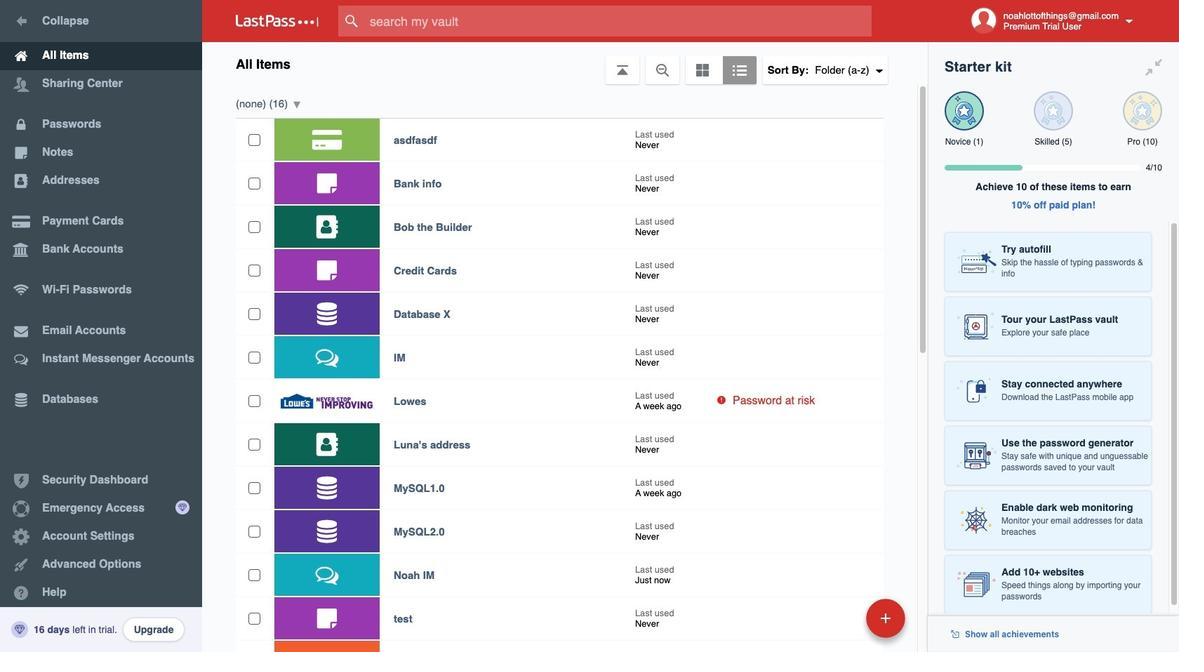 Task type: vqa. For each thing, say whether or not it's contained in the screenshot.
NEW ITEM icon
no



Task type: locate. For each thing, give the bounding box(es) containing it.
new item element
[[770, 598, 911, 638]]

new item navigation
[[770, 595, 914, 652]]

Search search field
[[338, 6, 899, 37]]

vault options navigation
[[202, 42, 928, 84]]

search my vault text field
[[338, 6, 899, 37]]



Task type: describe. For each thing, give the bounding box(es) containing it.
main navigation navigation
[[0, 0, 202, 652]]

lastpass image
[[236, 15, 319, 27]]



